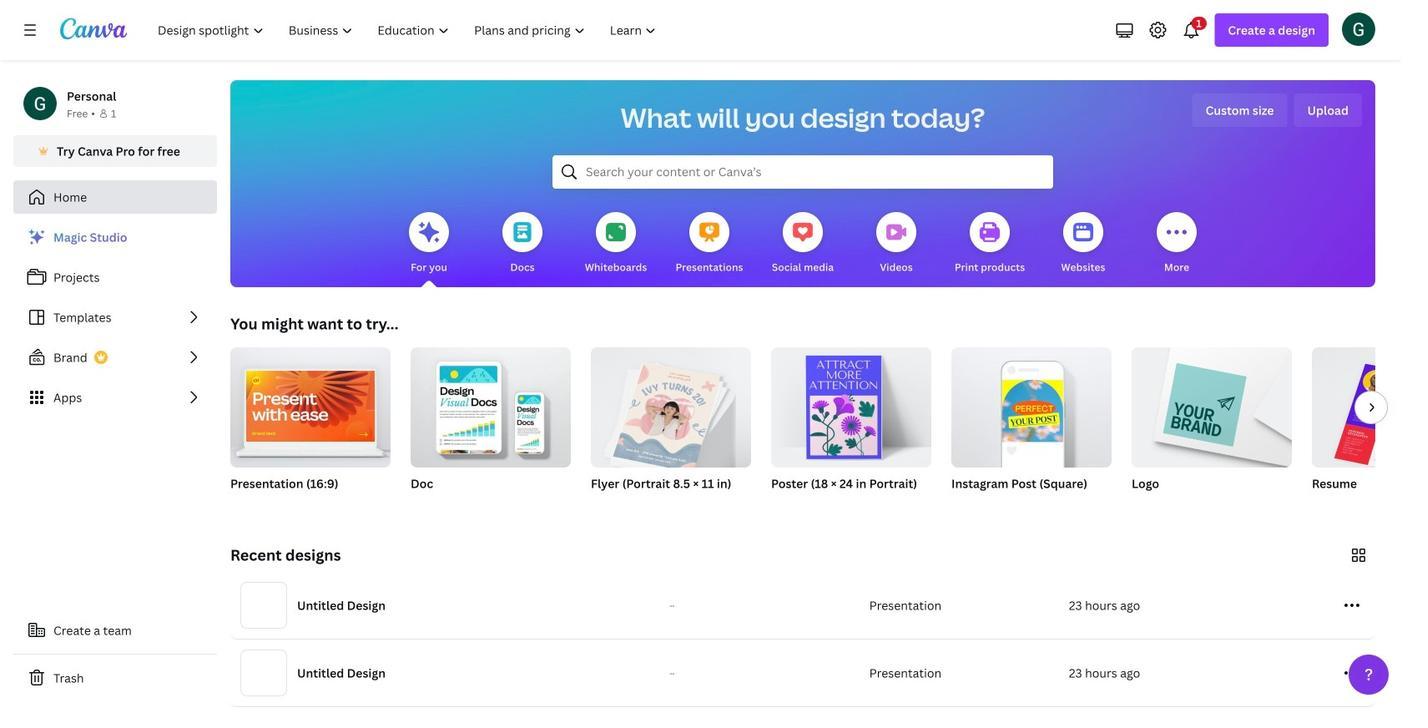 Task type: locate. For each thing, give the bounding box(es) containing it.
top level navigation element
[[147, 13, 671, 47]]

None search field
[[553, 155, 1054, 189]]

group
[[230, 341, 391, 513], [230, 341, 391, 468], [411, 341, 571, 513], [411, 341, 571, 468], [591, 341, 751, 513], [591, 341, 751, 473], [771, 341, 932, 513], [771, 341, 932, 468], [952, 341, 1112, 513], [952, 341, 1112, 468], [1132, 341, 1292, 513], [1132, 341, 1292, 468], [1312, 347, 1403, 513], [1312, 347, 1403, 468]]

list
[[13, 220, 217, 414]]



Task type: vqa. For each thing, say whether or not it's contained in the screenshot.
search box
yes



Task type: describe. For each thing, give the bounding box(es) containing it.
greg robinson image
[[1343, 12, 1376, 46]]

Search search field
[[586, 156, 1020, 188]]



